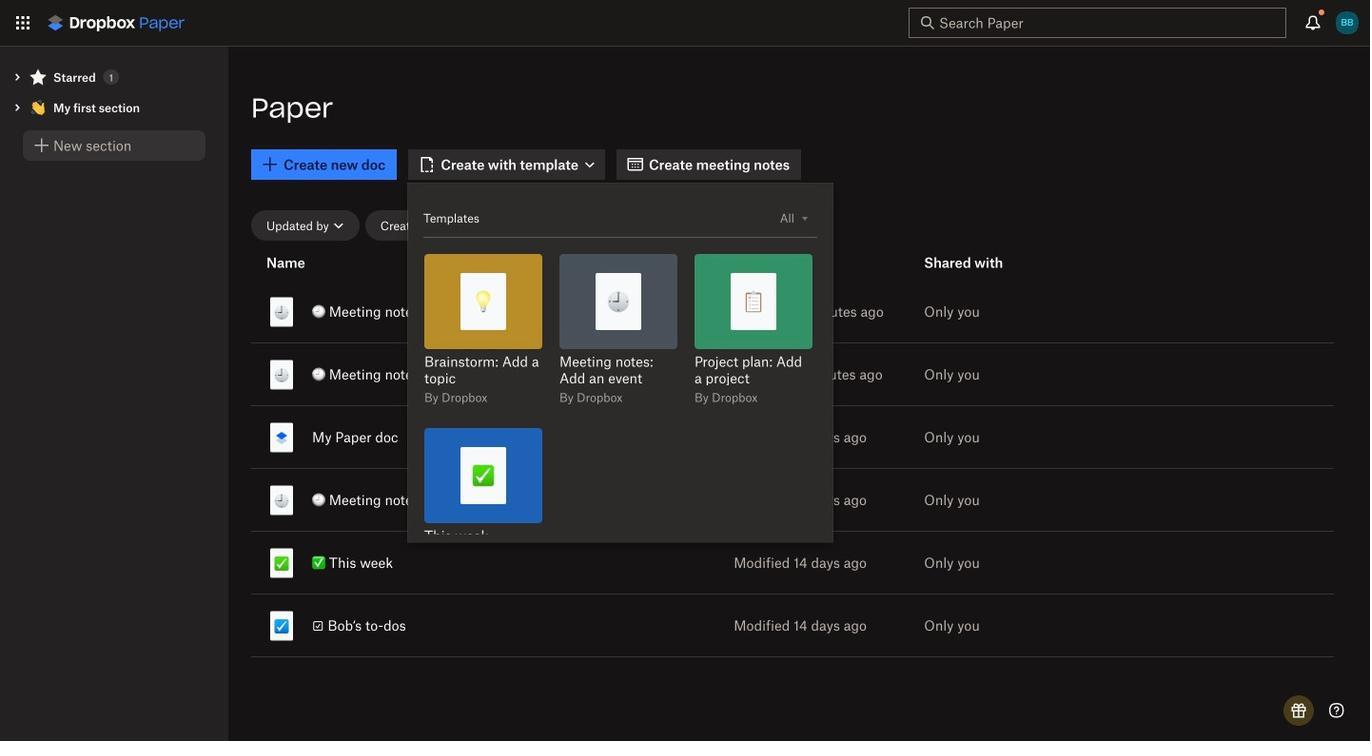 Task type: vqa. For each thing, say whether or not it's contained in the screenshot.
GROUP
no



Task type: locate. For each thing, give the bounding box(es) containing it.
check mark button image
[[472, 464, 495, 487], [274, 556, 289, 572]]

4 row from the top
[[251, 465, 1334, 535]]

table
[[251, 245, 1348, 719]]

row
[[251, 277, 1334, 346], [251, 340, 1334, 409], [251, 403, 1334, 472], [251, 465, 1334, 535], [251, 528, 1334, 598], [251, 591, 1334, 661]]

0 vertical spatial check mark button image
[[472, 464, 495, 487]]

1 row group from the top
[[251, 245, 1315, 281]]

New section text field
[[53, 135, 194, 156]]

6 row from the top
[[251, 591, 1334, 661]]

clipboard image
[[742, 290, 765, 313]]

menu
[[408, 184, 848, 602]]

2 row group from the top
[[251, 277, 1334, 661]]

light bulb image
[[472, 290, 495, 313]]

cell
[[251, 281, 624, 343], [251, 344, 624, 405], [1100, 344, 1315, 405], [251, 406, 624, 468], [1100, 406, 1315, 468], [251, 469, 624, 531], [1100, 469, 1315, 531], [251, 532, 624, 594], [251, 595, 624, 657], [1100, 595, 1315, 657]]

5 row from the top
[[251, 528, 1334, 598]]

nine o'clock image
[[607, 290, 630, 313], [274, 305, 289, 320], [274, 368, 289, 383], [274, 494, 289, 509]]

row group
[[251, 245, 1315, 281], [251, 277, 1334, 661]]

check box with check image
[[274, 619, 289, 634]]

1 vertical spatial check mark button image
[[274, 556, 289, 572]]



Task type: describe. For each thing, give the bounding box(es) containing it.
1 horizontal spatial check mark button image
[[472, 464, 495, 487]]

1 row from the top
[[251, 277, 1334, 346]]

nine o'clock image for fifth row from the bottom
[[274, 368, 289, 383]]

waving hand image
[[30, 100, 46, 115]]

overlay image
[[802, 217, 808, 221]]

nine o'clock image for 3rd row from the bottom
[[274, 494, 289, 509]]

2 row from the top
[[251, 340, 1334, 409]]

0 horizontal spatial check mark button image
[[274, 556, 289, 572]]

3 row from the top
[[251, 403, 1334, 472]]

nine o'clock image for 1st row
[[274, 305, 289, 320]]



